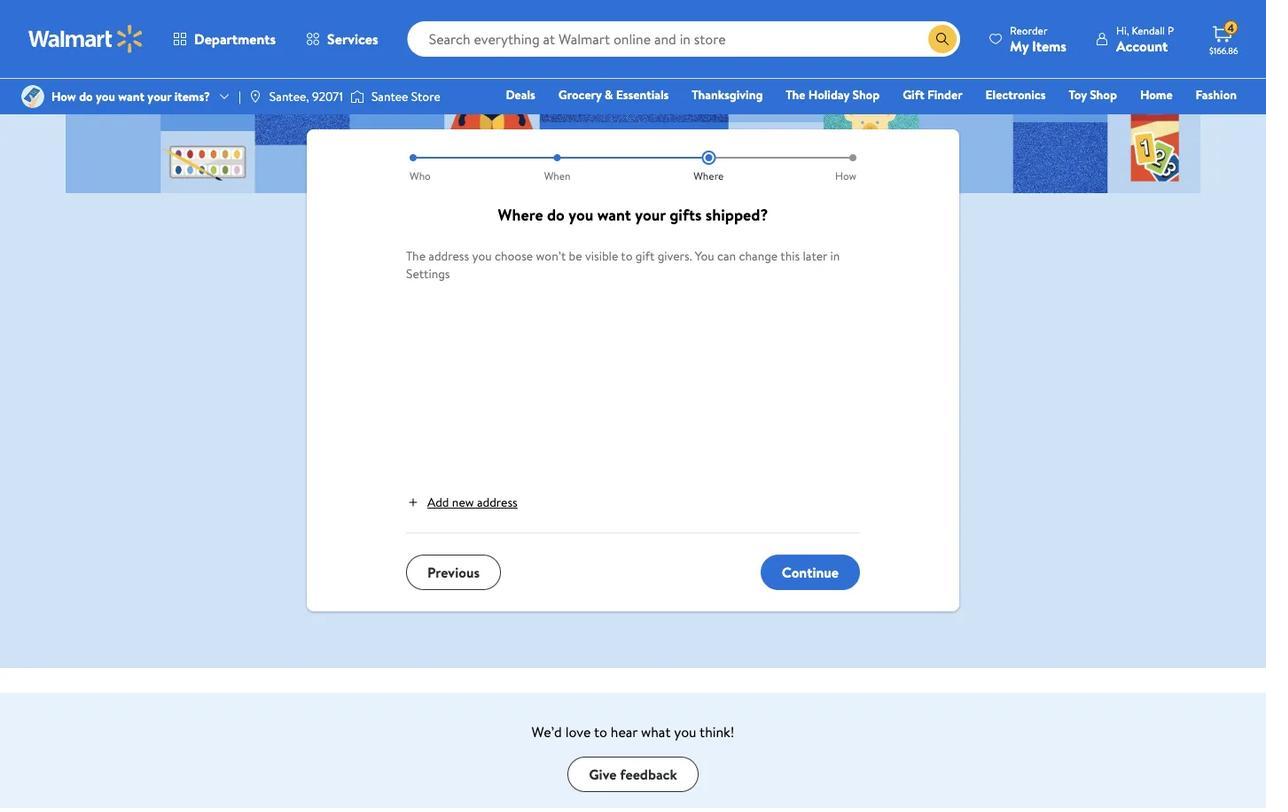 Task type: locate. For each thing, give the bounding box(es) containing it.
 image down walmart image
[[21, 85, 44, 108]]

where
[[694, 168, 724, 183], [498, 204, 543, 226]]

santee
[[372, 88, 408, 105]]

your left gifts
[[635, 204, 666, 226]]

add
[[427, 494, 449, 511]]

1 horizontal spatial to
[[621, 247, 633, 265]]

how down walmart image
[[51, 88, 76, 105]]

1 vertical spatial the
[[406, 247, 426, 265]]

this
[[781, 247, 800, 265]]

the
[[786, 86, 806, 103], [406, 247, 426, 265]]

do down when
[[547, 204, 565, 226]]

toy shop
[[1069, 86, 1117, 103]]

kendall
[[1132, 23, 1165, 38]]

finder
[[928, 86, 963, 103]]

registry
[[1033, 111, 1078, 128]]

thanksgiving
[[692, 86, 763, 103]]

settings
[[406, 265, 450, 282]]

1 vertical spatial to
[[594, 723, 608, 742]]

0 horizontal spatial your
[[148, 88, 171, 105]]

0 vertical spatial to
[[621, 247, 633, 265]]

1 vertical spatial where
[[498, 204, 543, 226]]

1 vertical spatial how
[[836, 168, 857, 183]]

my
[[1010, 36, 1029, 55]]

2 shop from the left
[[1090, 86, 1117, 103]]

how up in
[[836, 168, 857, 183]]

0 horizontal spatial the
[[406, 247, 426, 265]]

your for items?
[[148, 88, 171, 105]]

1 horizontal spatial address
[[477, 494, 518, 511]]

we'd love to hear what you think!
[[532, 723, 735, 742]]

1 horizontal spatial do
[[547, 204, 565, 226]]

santee,
[[269, 88, 309, 105]]

reorder my items
[[1010, 23, 1067, 55]]

1 horizontal spatial your
[[635, 204, 666, 226]]

 image right | at the left top
[[248, 90, 262, 104]]

where list item
[[633, 151, 785, 183]]

change
[[739, 247, 778, 265]]

address
[[429, 247, 469, 265], [477, 494, 518, 511]]

who list item
[[406, 151, 482, 183]]

the down who
[[406, 247, 426, 265]]

new
[[452, 494, 474, 511]]

0 horizontal spatial do
[[79, 88, 93, 105]]

visible
[[585, 247, 618, 265]]

list
[[406, 151, 860, 183]]

to left gift
[[621, 247, 633, 265]]

1 horizontal spatial want
[[597, 204, 631, 226]]

1 vertical spatial do
[[547, 204, 565, 226]]

you right what
[[674, 723, 697, 742]]

Walmart Site-Wide search field
[[408, 21, 961, 57]]

1 vertical spatial your
[[635, 204, 666, 226]]

want for gifts
[[597, 204, 631, 226]]

to right love
[[594, 723, 608, 742]]

how for how
[[836, 168, 857, 183]]

0 vertical spatial how
[[51, 88, 76, 105]]

where inside list item
[[694, 168, 724, 183]]

santee store
[[372, 88, 441, 105]]

the for the holiday shop
[[786, 86, 806, 103]]

fashion link
[[1188, 85, 1245, 104]]

92071
[[312, 88, 343, 105]]

shop right holiday
[[853, 86, 880, 103]]

0 horizontal spatial  image
[[21, 85, 44, 108]]

toy
[[1069, 86, 1087, 103]]

address inside the 'the address you choose won't be visible to gift givers. you can change this later in settings'
[[429, 247, 469, 265]]

1 shop from the left
[[853, 86, 880, 103]]

 image
[[350, 88, 364, 106]]

|
[[239, 88, 241, 105]]

where for where
[[694, 168, 724, 183]]

1 horizontal spatial the
[[786, 86, 806, 103]]

santee, 92071
[[269, 88, 343, 105]]

to
[[621, 247, 633, 265], [594, 723, 608, 742]]

how list item
[[785, 151, 860, 183]]

home link
[[1133, 85, 1181, 104]]

0 vertical spatial address
[[429, 247, 469, 265]]

 image
[[21, 85, 44, 108], [248, 90, 262, 104]]

thanksgiving link
[[684, 85, 771, 104]]

address right the new
[[477, 494, 518, 511]]

continue button
[[761, 555, 860, 591]]

deals link
[[498, 85, 544, 104]]

1 horizontal spatial how
[[836, 168, 857, 183]]

0 horizontal spatial address
[[429, 247, 469, 265]]

hi, kendall p account
[[1117, 23, 1174, 55]]

0 vertical spatial where
[[694, 168, 724, 183]]

departments
[[194, 29, 276, 49]]

 image for santee, 92071
[[248, 90, 262, 104]]

when list item
[[482, 151, 633, 183]]

0 horizontal spatial shop
[[853, 86, 880, 103]]

shop
[[853, 86, 880, 103], [1090, 86, 1117, 103]]

you left choose
[[472, 247, 492, 265]]

the left holiday
[[786, 86, 806, 103]]

0 horizontal spatial to
[[594, 723, 608, 742]]

1 vertical spatial want
[[597, 204, 631, 226]]

$166.86
[[1210, 44, 1239, 56]]

want left items? in the left top of the page
[[118, 88, 145, 105]]

address left choose
[[429, 247, 469, 265]]

0 horizontal spatial want
[[118, 88, 145, 105]]

the inside the 'the address you choose won't be visible to gift givers. you can change this later in settings'
[[406, 247, 426, 265]]

shop right 'toy'
[[1090, 86, 1117, 103]]

want
[[118, 88, 145, 105], [597, 204, 631, 226]]

do
[[79, 88, 93, 105], [547, 204, 565, 226]]

gift
[[636, 247, 655, 265]]

you inside the 'the address you choose won't be visible to gift givers. you can change this later in settings'
[[472, 247, 492, 265]]

walmart+
[[1184, 111, 1237, 128]]

0 vertical spatial do
[[79, 88, 93, 105]]

0 vertical spatial the
[[786, 86, 806, 103]]

previous button
[[406, 555, 501, 591]]

store
[[411, 88, 441, 105]]

your left items? in the left top of the page
[[148, 88, 171, 105]]

love
[[566, 723, 591, 742]]

how inside list item
[[836, 168, 857, 183]]

items
[[1032, 36, 1067, 55]]

0 vertical spatial your
[[148, 88, 171, 105]]

grocery & essentials
[[559, 86, 669, 103]]

later
[[803, 247, 828, 265]]

can
[[718, 247, 736, 265]]

how
[[51, 88, 76, 105], [836, 168, 857, 183]]

1 horizontal spatial  image
[[248, 90, 262, 104]]

hear
[[611, 723, 638, 742]]

do down walmart image
[[79, 88, 93, 105]]

1 horizontal spatial where
[[694, 168, 724, 183]]

list containing who
[[406, 151, 860, 183]]

where up choose
[[498, 204, 543, 226]]

0 horizontal spatial where
[[498, 204, 543, 226]]

you
[[96, 88, 115, 105], [569, 204, 594, 226], [472, 247, 492, 265], [674, 723, 697, 742]]

home
[[1140, 86, 1173, 103]]

1 horizontal spatial shop
[[1090, 86, 1117, 103]]

shop inside 'link'
[[1090, 86, 1117, 103]]

you down walmart image
[[96, 88, 115, 105]]

your
[[148, 88, 171, 105], [635, 204, 666, 226]]

where up gifts
[[694, 168, 724, 183]]

want up visible
[[597, 204, 631, 226]]

do for how
[[79, 88, 93, 105]]

1 vertical spatial address
[[477, 494, 518, 511]]

0 vertical spatial want
[[118, 88, 145, 105]]

0 horizontal spatial how
[[51, 88, 76, 105]]

you up be
[[569, 204, 594, 226]]



Task type: vqa. For each thing, say whether or not it's contained in the screenshot.
Walmart Site-Wide Search Field
yes



Task type: describe. For each thing, give the bounding box(es) containing it.
give feedback button
[[568, 757, 699, 793]]

give
[[589, 765, 617, 785]]

walmart+ link
[[1176, 110, 1245, 129]]

won't
[[536, 247, 566, 265]]

account
[[1117, 36, 1168, 55]]

departments button
[[158, 18, 291, 60]]

gift
[[903, 86, 925, 103]]

registry link
[[1025, 110, 1086, 129]]

we'd
[[532, 723, 562, 742]]

in
[[831, 247, 840, 265]]

essentials
[[616, 86, 669, 103]]

services button
[[291, 18, 393, 60]]

do for where
[[547, 204, 565, 226]]

one debit
[[1101, 111, 1161, 128]]

the address you choose won't be visible to gift givers. you can change this later in settings
[[406, 247, 840, 282]]

gift finder
[[903, 86, 963, 103]]

deals
[[506, 86, 536, 103]]

add new address
[[427, 494, 518, 511]]

services
[[327, 29, 378, 49]]

one
[[1101, 111, 1128, 128]]

previous
[[427, 563, 480, 583]]

one debit link
[[1093, 110, 1169, 129]]

your for gifts
[[635, 204, 666, 226]]

you for where
[[569, 204, 594, 226]]

the holiday shop
[[786, 86, 880, 103]]

p
[[1168, 23, 1174, 38]]

grocery & essentials link
[[551, 85, 677, 104]]

you for the
[[472, 247, 492, 265]]

who
[[410, 168, 431, 183]]

the for the address you choose won't be visible to gift givers. you can change this later in settings
[[406, 247, 426, 265]]

items?
[[174, 88, 210, 105]]

electronics
[[986, 86, 1046, 103]]

what
[[641, 723, 671, 742]]

 image for how do you want your items?
[[21, 85, 44, 108]]

holiday
[[809, 86, 850, 103]]

walmart image
[[28, 25, 144, 53]]

gift finder link
[[895, 85, 971, 104]]

hi,
[[1117, 23, 1130, 38]]

&
[[605, 86, 613, 103]]

add new address button
[[406, 494, 518, 511]]

4
[[1228, 20, 1235, 35]]

where do you want your gifts shipped?
[[498, 204, 768, 226]]

you
[[695, 247, 715, 265]]

where for where do you want your gifts shipped?
[[498, 204, 543, 226]]

the holiday shop link
[[778, 85, 888, 104]]

how do you want your items?
[[51, 88, 210, 105]]

grocery
[[559, 86, 602, 103]]

continue
[[782, 563, 839, 583]]

feedback
[[620, 765, 677, 785]]

think!
[[700, 723, 735, 742]]

reorder
[[1010, 23, 1048, 38]]

when
[[544, 168, 571, 183]]

fashion registry
[[1033, 86, 1237, 128]]

give feedback
[[589, 765, 677, 785]]

electronics link
[[978, 85, 1054, 104]]

gifts
[[670, 204, 702, 226]]

you for how
[[96, 88, 115, 105]]

fashion
[[1196, 86, 1237, 103]]

choose
[[495, 247, 533, 265]]

givers.
[[658, 247, 692, 265]]

search icon image
[[936, 32, 950, 46]]

how for how do you want your items?
[[51, 88, 76, 105]]

shipped?
[[706, 204, 768, 226]]

toy shop link
[[1061, 85, 1125, 104]]

Search search field
[[408, 21, 961, 57]]

debit
[[1131, 111, 1161, 128]]

be
[[569, 247, 582, 265]]

to inside the 'the address you choose won't be visible to gift givers. you can change this later in settings'
[[621, 247, 633, 265]]

want for items?
[[118, 88, 145, 105]]



